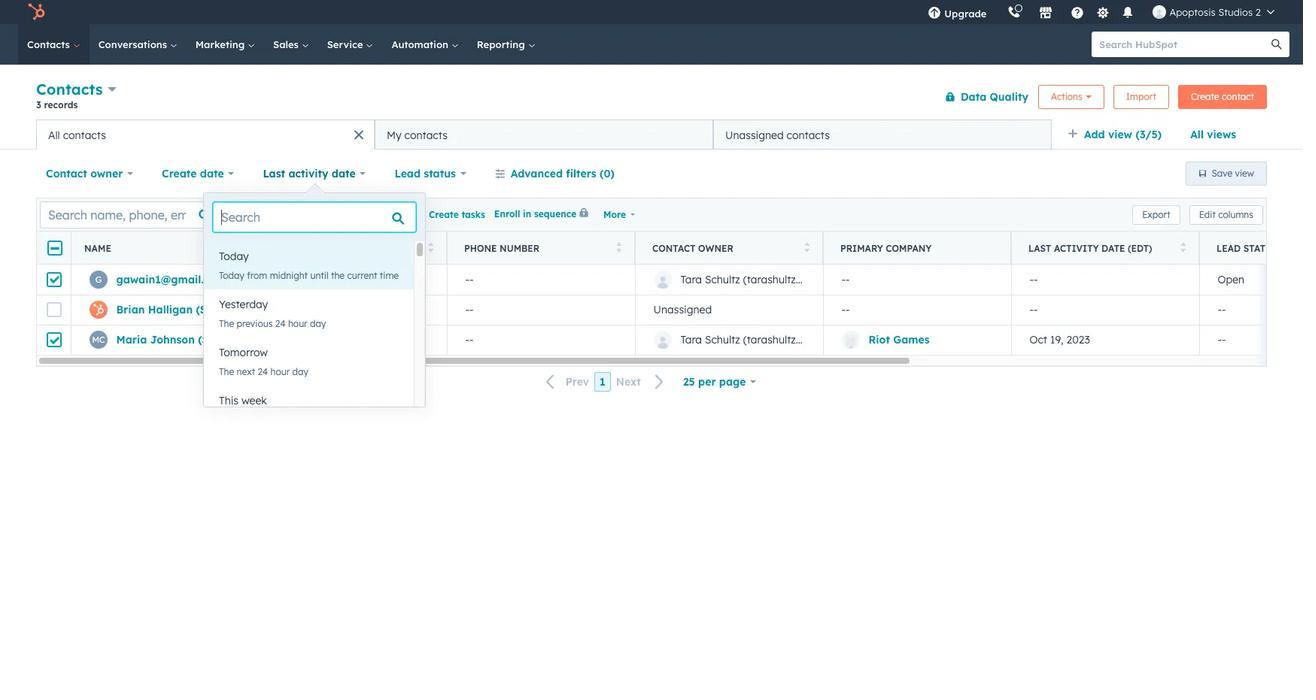 Task type: describe. For each thing, give the bounding box(es) containing it.
next
[[237, 366, 255, 378]]

sequence
[[534, 209, 577, 220]]

marketplaces image
[[1039, 7, 1053, 20]]

advanced
[[511, 167, 563, 181]]

my contacts button
[[375, 120, 713, 150]]

press to sort. element for contact owner
[[804, 242, 810, 255]]

export button
[[1133, 205, 1180, 225]]

1 press to sort. element from the left
[[240, 242, 245, 255]]

per
[[698, 375, 716, 389]]

import button
[[1113, 85, 1169, 109]]

actions
[[1051, 91, 1083, 102]]

25 per page button
[[673, 367, 766, 397]]

status
[[424, 167, 456, 181]]

my contacts
[[387, 128, 448, 142]]

0 horizontal spatial 2
[[229, 209, 234, 220]]

(3/5)
[[1136, 128, 1162, 141]]

settings link
[[1094, 4, 1112, 20]]

search button
[[1264, 32, 1290, 57]]

page
[[719, 375, 746, 389]]

Search HubSpot search field
[[1092, 32, 1276, 57]]

1 button
[[595, 372, 611, 392]]

number
[[500, 243, 540, 254]]

tara schultz (tarashultz49@gmail.com) for oct 19, 2023
[[681, 334, 874, 347]]

bh@hubspot.com
[[277, 303, 369, 317]]

export
[[1142, 209, 1171, 220]]

2 inside apoptosis studios 2 popup button
[[1256, 6, 1261, 18]]

25
[[683, 375, 695, 389]]

time
[[380, 270, 399, 281]]

edit columns
[[1199, 209, 1254, 220]]

(sample for halligan
[[196, 303, 239, 317]]

data quality button
[[935, 82, 1029, 112]]

notifications image
[[1122, 7, 1135, 20]]

1 press to sort. image from the left
[[428, 242, 433, 252]]

reporting link
[[468, 24, 544, 65]]

gawain1@gmail.com link inside button
[[277, 273, 387, 287]]

-- button for maria johnson (sample contact)
[[447, 325, 635, 355]]

save
[[1212, 168, 1233, 179]]

prev
[[566, 376, 589, 389]]

this week button
[[204, 386, 414, 416]]

tomorrow
[[219, 346, 268, 360]]

create contact button
[[1178, 85, 1267, 109]]

activity
[[288, 167, 328, 181]]

company
[[886, 243, 932, 254]]

tara schultz (tarashultz49@gmail.com) for --
[[681, 273, 874, 287]]

previous
[[237, 318, 273, 330]]

schultz for oct 19, 2023
[[705, 334, 740, 347]]

tara for oct
[[681, 334, 702, 347]]

all contacts
[[48, 128, 106, 142]]

brian halligan (sample contact) link
[[116, 303, 288, 317]]

press to sort. image
[[240, 242, 245, 252]]

advanced filters (0) button
[[485, 159, 624, 189]]

brian
[[116, 303, 145, 317]]

(sample for johnson
[[198, 334, 242, 347]]

primary company
[[841, 243, 932, 254]]

import
[[1126, 91, 1156, 102]]

(tarashultz49@gmail.com) for --
[[743, 273, 874, 287]]

add view (3/5) button
[[1058, 120, 1181, 150]]

hour for tomorrow
[[271, 366, 290, 378]]

delete button
[[367, 208, 408, 222]]

owner inside popup button
[[90, 167, 123, 181]]

marketing
[[196, 38, 248, 50]]

contact inside popup button
[[46, 167, 87, 181]]

add view (3/5)
[[1084, 128, 1162, 141]]

apoptosis studios 2
[[1170, 6, 1261, 18]]

24 for yesterday
[[275, 318, 286, 330]]

day for yesterday
[[310, 318, 326, 330]]

1 today from the top
[[219, 250, 249, 263]]

marketplaces button
[[1030, 0, 1062, 24]]

25 per page
[[683, 375, 746, 389]]

help image
[[1071, 7, 1085, 20]]

conversations
[[98, 38, 170, 50]]

edit button
[[328, 208, 358, 222]]

upgrade
[[945, 8, 987, 20]]

more button
[[603, 207, 635, 223]]

view for add
[[1108, 128, 1133, 141]]

hubspot image
[[27, 3, 45, 21]]

contacts for all contacts
[[63, 128, 106, 142]]

enroll in sequence button
[[494, 208, 594, 222]]

list box containing today
[[204, 242, 425, 434]]

columns
[[1218, 209, 1254, 220]]

search image
[[1272, 39, 1282, 50]]

save view
[[1212, 168, 1254, 179]]

contacts for unassigned contacts
[[787, 128, 830, 142]]

contact owner inside popup button
[[46, 167, 123, 181]]

add
[[1084, 128, 1105, 141]]

advanced filters (0)
[[511, 167, 615, 181]]

next
[[616, 376, 641, 389]]

yesterday the previous 24 hour day
[[219, 298, 326, 330]]

primary
[[841, 243, 883, 254]]

calling icon image
[[1008, 6, 1021, 20]]

sales
[[273, 38, 302, 50]]

data
[[961, 90, 987, 103]]

riot
[[869, 334, 890, 347]]

marketing link
[[186, 24, 264, 65]]

contacts banner
[[36, 77, 1267, 120]]

Search name, phone, email addresses, or company search field
[[40, 201, 223, 228]]

tasks
[[462, 209, 485, 220]]

riot games link
[[869, 334, 930, 347]]

2023
[[1067, 334, 1090, 347]]

save view button
[[1186, 162, 1267, 186]]

open
[[1218, 273, 1245, 287]]

lead status
[[1217, 243, 1278, 254]]

day for tomorrow
[[292, 366, 308, 378]]

prev button
[[537, 373, 595, 392]]

delete
[[379, 209, 408, 220]]

lead status
[[395, 167, 456, 181]]

schultz for --
[[705, 273, 740, 287]]

gawain1@gmail.com inside button
[[277, 273, 387, 287]]

1 gawain1@gmail.com link from the left
[[116, 273, 226, 287]]

contact owner button
[[36, 159, 143, 189]]

yesterday
[[219, 298, 268, 312]]

records
[[44, 99, 78, 111]]



Task type: locate. For each thing, give the bounding box(es) containing it.
(tarashultz49@gmail.com) for oct 19, 2023
[[743, 334, 874, 347]]

all views
[[1190, 128, 1236, 141]]

1 tara from the top
[[681, 273, 702, 287]]

0 vertical spatial day
[[310, 318, 326, 330]]

0 horizontal spatial gawain1@gmail.com
[[116, 273, 226, 287]]

2 schultz from the top
[[705, 334, 740, 347]]

schultz down unassigned button on the top
[[705, 334, 740, 347]]

press to sort. image left primary
[[804, 242, 810, 252]]

edit for edit
[[340, 209, 358, 220]]

menu
[[918, 0, 1285, 24]]

1 horizontal spatial contact
[[652, 243, 696, 254]]

create left tasks
[[429, 209, 459, 220]]

2 (tarashultz49@gmail.com) from the top
[[743, 334, 874, 347]]

1 horizontal spatial gawain1@gmail.com link
[[277, 273, 387, 287]]

view right save
[[1235, 168, 1254, 179]]

0 horizontal spatial day
[[292, 366, 308, 378]]

(sample up 'maria johnson (sample contact)' link
[[196, 303, 239, 317]]

date
[[1102, 243, 1125, 254]]

enroll in sequence
[[494, 209, 577, 220]]

all contacts button
[[36, 120, 375, 150]]

19,
[[1050, 334, 1064, 347]]

1 vertical spatial contact owner
[[652, 243, 734, 254]]

1 horizontal spatial unassigned
[[725, 128, 784, 142]]

menu item
[[997, 0, 1000, 24]]

tara schultz image
[[1153, 5, 1167, 19]]

press to sort. image for phone number
[[616, 242, 622, 252]]

this week
[[219, 394, 267, 408]]

0 vertical spatial view
[[1108, 128, 1133, 141]]

all views link
[[1181, 120, 1246, 150]]

0 horizontal spatial 24
[[258, 366, 268, 378]]

2 press to sort. image from the left
[[616, 242, 622, 252]]

day inside tomorrow the next 24 hour day
[[292, 366, 308, 378]]

0 vertical spatial create
[[1191, 91, 1219, 102]]

hubspot link
[[18, 3, 56, 21]]

press to sort. element down create tasks button
[[428, 242, 433, 255]]

0 horizontal spatial contact
[[46, 167, 87, 181]]

all left views
[[1190, 128, 1204, 141]]

unassigned inside button
[[654, 303, 712, 317]]

edit inside "button"
[[340, 209, 358, 220]]

2 tara schultz (tarashultz49@gmail.com) from the top
[[681, 334, 874, 347]]

1 (tarashultz49@gmail.com) from the top
[[743, 273, 874, 287]]

unassigned contacts button
[[713, 120, 1052, 150]]

the inside the yesterday the previous 24 hour day
[[219, 318, 234, 330]]

contact
[[1222, 91, 1254, 102]]

0 vertical spatial last
[[263, 167, 285, 181]]

unassigned for unassigned contacts
[[725, 128, 784, 142]]

tara up 25
[[681, 334, 702, 347]]

tomorrow the next 24 hour day
[[219, 346, 308, 378]]

contacts for my contacts
[[405, 128, 448, 142]]

hour right next
[[271, 366, 290, 378]]

day
[[310, 318, 326, 330], [292, 366, 308, 378]]

4 press to sort. image from the left
[[1180, 242, 1186, 252]]

lead for lead status
[[395, 167, 421, 181]]

0 vertical spatial the
[[219, 318, 234, 330]]

contacts inside contacts popup button
[[36, 80, 103, 99]]

date right "activity"
[[332, 167, 356, 181]]

1 vertical spatial tara schultz (tarashultz49@gmail.com)
[[681, 334, 874, 347]]

create contact
[[1191, 91, 1254, 102]]

unassigned button
[[635, 295, 823, 325]]

0 horizontal spatial lead
[[395, 167, 421, 181]]

contacts inside contacts link
[[27, 38, 73, 50]]

actions button
[[1038, 85, 1104, 109]]

day inside the yesterday the previous 24 hour day
[[310, 318, 326, 330]]

contact owner down all contacts
[[46, 167, 123, 181]]

24 inside the yesterday the previous 24 hour day
[[275, 318, 286, 330]]

upgrade image
[[928, 7, 942, 20]]

1 horizontal spatial 24
[[275, 318, 286, 330]]

unassigned for unassigned
[[654, 303, 712, 317]]

1 vertical spatial last
[[1029, 243, 1051, 254]]

2 gawain1@gmail.com link from the left
[[277, 273, 387, 287]]

4 press to sort. element from the left
[[804, 242, 810, 255]]

until
[[310, 270, 329, 281]]

1 vertical spatial contact)
[[245, 334, 290, 347]]

create inside popup button
[[162, 167, 197, 181]]

press to sort. element down more popup button
[[616, 242, 622, 255]]

quality
[[990, 90, 1029, 103]]

schultz up unassigned button on the top
[[705, 273, 740, 287]]

hour inside the yesterday the previous 24 hour day
[[288, 318, 307, 330]]

1 vertical spatial owner
[[698, 243, 734, 254]]

last
[[263, 167, 285, 181], [1029, 243, 1051, 254]]

edit left columns
[[1199, 209, 1216, 220]]

2 date from the left
[[332, 167, 356, 181]]

phone
[[464, 243, 497, 254]]

2 edit from the left
[[1199, 209, 1216, 220]]

2 today from the top
[[219, 270, 245, 281]]

1 vertical spatial the
[[219, 366, 234, 378]]

2 contacts from the left
[[405, 128, 448, 142]]

0 vertical spatial hour
[[288, 318, 307, 330]]

contact) for maria johnson (sample contact)
[[245, 334, 290, 347]]

press to sort. element for last activity date (edt)
[[1180, 242, 1186, 255]]

0 horizontal spatial gawain1@gmail.com link
[[116, 273, 226, 287]]

activity
[[1054, 243, 1099, 254]]

primary company column header
[[823, 232, 1012, 265]]

1 horizontal spatial contact owner
[[652, 243, 734, 254]]

calling icon button
[[1002, 2, 1027, 22]]

1 horizontal spatial gawain1@gmail.com
[[277, 273, 387, 287]]

all down 3 records
[[48, 128, 60, 142]]

gawain1@gmail.com button
[[259, 265, 447, 295]]

hour
[[288, 318, 307, 330], [271, 366, 290, 378]]

0 vertical spatial tara schultz (tarashultz49@gmail.com)
[[681, 273, 874, 287]]

tara
[[681, 273, 702, 287], [681, 334, 702, 347]]

create inside button
[[1191, 91, 1219, 102]]

0 vertical spatial 2
[[1256, 6, 1261, 18]]

press to sort. image for contact owner
[[804, 242, 810, 252]]

status
[[1244, 243, 1278, 254]]

yesterday button
[[204, 290, 414, 320]]

notifications button
[[1115, 0, 1141, 24]]

1 horizontal spatial owner
[[698, 243, 734, 254]]

2 vertical spatial create
[[429, 209, 459, 220]]

0 vertical spatial tara schultz (tarashultz49@gmail.com) button
[[635, 265, 874, 295]]

all
[[1190, 128, 1204, 141], [48, 128, 60, 142]]

1 horizontal spatial view
[[1235, 168, 1254, 179]]

3
[[36, 99, 41, 111]]

conversations link
[[89, 24, 186, 65]]

0 vertical spatial contact)
[[243, 303, 288, 317]]

johnson
[[150, 334, 195, 347]]

day down bh@hubspot.com link
[[310, 318, 326, 330]]

1 vertical spatial schultz
[[705, 334, 740, 347]]

tara schultz (tarashultz49@gmail.com) up unassigned button on the top
[[681, 273, 874, 287]]

0 vertical spatial (sample
[[196, 303, 239, 317]]

midnight
[[270, 270, 308, 281]]

1 all from the left
[[1190, 128, 1204, 141]]

phone number
[[464, 243, 540, 254]]

assign button
[[277, 208, 319, 222]]

3 press to sort. image from the left
[[804, 242, 810, 252]]

create for create date
[[162, 167, 197, 181]]

1
[[600, 375, 606, 389]]

bh@hubspot.com link
[[277, 303, 369, 317]]

edit for edit columns
[[1199, 209, 1216, 220]]

lead left status
[[395, 167, 421, 181]]

the for tomorrow
[[219, 366, 234, 378]]

bh@hubspot.com button
[[259, 295, 447, 325]]

view inside popup button
[[1108, 128, 1133, 141]]

0 horizontal spatial owner
[[90, 167, 123, 181]]

hour down bh@hubspot.com
[[288, 318, 307, 330]]

owner
[[90, 167, 123, 181], [698, 243, 734, 254]]

(sample
[[196, 303, 239, 317], [198, 334, 242, 347]]

1 vertical spatial unassigned
[[654, 303, 712, 317]]

1 horizontal spatial 2
[[1256, 6, 1261, 18]]

lead inside lead status popup button
[[395, 167, 421, 181]]

create date button
[[152, 159, 244, 189]]

(sample down brian halligan (sample contact) link
[[198, 334, 242, 347]]

1 horizontal spatial create
[[429, 209, 459, 220]]

0 horizontal spatial edit
[[340, 209, 358, 220]]

date down all contacts button at the top
[[200, 167, 224, 181]]

contact
[[46, 167, 87, 181], [652, 243, 696, 254]]

3 contacts from the left
[[787, 128, 830, 142]]

the
[[331, 270, 345, 281]]

day up this week button
[[292, 366, 308, 378]]

reporting
[[477, 38, 528, 50]]

1 horizontal spatial last
[[1029, 243, 1051, 254]]

tara for -
[[681, 273, 702, 287]]

view inside button
[[1235, 168, 1254, 179]]

enroll
[[494, 209, 520, 220]]

maria
[[116, 334, 147, 347]]

0 horizontal spatial create
[[162, 167, 197, 181]]

tara schultz (tarashultz49@gmail.com) button for -
[[635, 265, 874, 295]]

lead for lead status
[[1217, 243, 1241, 254]]

help button
[[1065, 0, 1091, 24]]

2 horizontal spatial contacts
[[787, 128, 830, 142]]

schultz
[[705, 273, 740, 287], [705, 334, 740, 347]]

3 records
[[36, 99, 78, 111]]

contacts inside button
[[63, 128, 106, 142]]

automation link
[[383, 24, 468, 65]]

(0)
[[600, 167, 615, 181]]

list box
[[204, 242, 425, 434]]

all for all contacts
[[48, 128, 60, 142]]

last activity date (edt)
[[1029, 243, 1152, 254]]

1 horizontal spatial lead
[[1217, 243, 1241, 254]]

1 date from the left
[[200, 167, 224, 181]]

unassigned inside "button"
[[725, 128, 784, 142]]

press to sort. element left primary
[[804, 242, 810, 255]]

today left from
[[219, 270, 245, 281]]

1 vertical spatial (tarashultz49@gmail.com)
[[743, 334, 874, 347]]

press to sort. image for last activity date (edt)
[[1180, 242, 1186, 252]]

1 vertical spatial (sample
[[198, 334, 242, 347]]

24 right next
[[258, 366, 268, 378]]

halligan
[[148, 303, 193, 317]]

owner up unassigned button on the top
[[698, 243, 734, 254]]

the left next
[[219, 366, 234, 378]]

edit left delete button
[[340, 209, 358, 220]]

tara up unassigned button on the top
[[681, 273, 702, 287]]

settings image
[[1096, 6, 1110, 20]]

2 all from the left
[[48, 128, 60, 142]]

2 gawain1@gmail.com from the left
[[277, 273, 387, 287]]

view right the add on the top right of the page
[[1108, 128, 1133, 141]]

0 vertical spatial schultz
[[705, 273, 740, 287]]

view for save
[[1235, 168, 1254, 179]]

0 horizontal spatial view
[[1108, 128, 1133, 141]]

-- button for gawain1@gmail.com
[[447, 265, 635, 295]]

press to sort. image down export button
[[1180, 242, 1186, 252]]

last activity date
[[263, 167, 356, 181]]

0 vertical spatial owner
[[90, 167, 123, 181]]

(edt)
[[1128, 243, 1152, 254]]

lead up the open
[[1217, 243, 1241, 254]]

0 horizontal spatial contact owner
[[46, 167, 123, 181]]

contact owner
[[46, 167, 123, 181], [652, 243, 734, 254]]

create tasks
[[429, 209, 485, 220]]

create left the contact
[[1191, 91, 1219, 102]]

0 horizontal spatial last
[[263, 167, 285, 181]]

create inside button
[[429, 209, 459, 220]]

today up from
[[219, 250, 249, 263]]

2
[[1256, 6, 1261, 18], [229, 209, 234, 220]]

press to sort. element for phone number
[[616, 242, 622, 255]]

contacts inside 'button'
[[405, 128, 448, 142]]

--
[[465, 273, 474, 287], [842, 273, 850, 287], [1030, 273, 1038, 287], [465, 303, 474, 317], [842, 303, 850, 317], [1030, 303, 1038, 317], [1218, 303, 1226, 317], [465, 334, 474, 347], [1218, 334, 1226, 347]]

1 vertical spatial hour
[[271, 366, 290, 378]]

-
[[465, 273, 470, 287], [470, 273, 474, 287], [842, 273, 846, 287], [846, 273, 850, 287], [1030, 273, 1034, 287], [1034, 273, 1038, 287], [465, 303, 470, 317], [470, 303, 474, 317], [842, 303, 846, 317], [846, 303, 850, 317], [1030, 303, 1034, 317], [1034, 303, 1038, 317], [1218, 303, 1222, 317], [1222, 303, 1226, 317], [465, 334, 470, 347], [470, 334, 474, 347], [1218, 334, 1222, 347], [1222, 334, 1226, 347]]

maria johnson (sample contact) link
[[116, 334, 290, 347]]

today today from midnight until the current time
[[219, 250, 399, 281]]

1 horizontal spatial edit
[[1199, 209, 1216, 220]]

5 press to sort. element from the left
[[1180, 242, 1186, 255]]

automation
[[392, 38, 451, 50]]

24 right previous
[[275, 318, 286, 330]]

2 press to sort. element from the left
[[428, 242, 433, 255]]

2 left selected
[[229, 209, 234, 220]]

Search search field
[[213, 202, 416, 233]]

press to sort. element down 2 selected
[[240, 242, 245, 255]]

email
[[276, 243, 306, 254]]

the for yesterday
[[219, 318, 234, 330]]

0 horizontal spatial date
[[200, 167, 224, 181]]

press to sort. image down create tasks button
[[428, 242, 433, 252]]

24 inside tomorrow the next 24 hour day
[[258, 366, 268, 378]]

create date
[[162, 167, 224, 181]]

owner up search name, phone, email addresses, or company search field
[[90, 167, 123, 181]]

1 schultz from the top
[[705, 273, 740, 287]]

last inside popup button
[[263, 167, 285, 181]]

1 vertical spatial create
[[162, 167, 197, 181]]

contacts
[[63, 128, 106, 142], [405, 128, 448, 142], [787, 128, 830, 142]]

contacts inside "button"
[[787, 128, 830, 142]]

menu containing apoptosis studios 2
[[918, 0, 1285, 24]]

3 press to sort. element from the left
[[616, 242, 622, 255]]

press to sort. image down more popup button
[[616, 242, 622, 252]]

the down yesterday
[[219, 318, 234, 330]]

1 horizontal spatial contacts
[[405, 128, 448, 142]]

0 horizontal spatial contacts
[[63, 128, 106, 142]]

last for last activity date
[[263, 167, 285, 181]]

1 the from the top
[[219, 318, 234, 330]]

1 horizontal spatial all
[[1190, 128, 1204, 141]]

1 horizontal spatial date
[[332, 167, 356, 181]]

contacts down hubspot link
[[27, 38, 73, 50]]

data quality
[[961, 90, 1029, 103]]

create for create tasks
[[429, 209, 459, 220]]

all for all views
[[1190, 128, 1204, 141]]

1 gawain1@gmail.com from the left
[[116, 273, 226, 287]]

0 vertical spatial contact owner
[[46, 167, 123, 181]]

1 vertical spatial contacts
[[36, 80, 103, 99]]

1 tara schultz (tarashultz49@gmail.com) from the top
[[681, 273, 874, 287]]

1 vertical spatial 24
[[258, 366, 268, 378]]

0 vertical spatial unassigned
[[725, 128, 784, 142]]

0 horizontal spatial unassigned
[[654, 303, 712, 317]]

today
[[219, 250, 249, 263], [219, 270, 245, 281]]

contact) up previous
[[243, 303, 288, 317]]

last left 'activity'
[[1029, 243, 1051, 254]]

riot games
[[869, 334, 930, 347]]

1 vertical spatial view
[[1235, 168, 1254, 179]]

1 contacts from the left
[[63, 128, 106, 142]]

last activity date button
[[253, 159, 376, 189]]

lead status button
[[385, 159, 476, 189]]

0 vertical spatial lead
[[395, 167, 421, 181]]

contact owner up unassigned button on the top
[[652, 243, 734, 254]]

0 vertical spatial contacts
[[27, 38, 73, 50]]

edit inside 'button'
[[1199, 209, 1216, 220]]

apoptosis
[[1170, 6, 1216, 18]]

in
[[523, 209, 531, 220]]

create down all contacts button at the top
[[162, 167, 197, 181]]

more
[[603, 209, 626, 220]]

filters
[[566, 167, 597, 181]]

0 vertical spatial 24
[[275, 318, 286, 330]]

sales link
[[264, 24, 318, 65]]

create for create contact
[[1191, 91, 1219, 102]]

1 vertical spatial lead
[[1217, 243, 1241, 254]]

2 right studios
[[1256, 6, 1261, 18]]

contacts up records
[[36, 80, 103, 99]]

hour inside tomorrow the next 24 hour day
[[271, 366, 290, 378]]

apoptosis studios 2 button
[[1144, 0, 1284, 24]]

unassigned
[[725, 128, 784, 142], [654, 303, 712, 317]]

tara schultz (tarashultz49@gmail.com) button for oct
[[635, 325, 874, 355]]

last for last activity date (edt)
[[1029, 243, 1051, 254]]

press to sort. image
[[428, 242, 433, 252], [616, 242, 622, 252], [804, 242, 810, 252], [1180, 242, 1186, 252]]

pagination navigation
[[537, 372, 673, 392]]

0 vertical spatial contact
[[46, 167, 87, 181]]

1 tara schultz (tarashultz49@gmail.com) button from the top
[[635, 265, 874, 295]]

maria johnson (sample contact)
[[116, 334, 290, 347]]

0 vertical spatial tara
[[681, 273, 702, 287]]

0 vertical spatial (tarashultz49@gmail.com)
[[743, 273, 874, 287]]

2 horizontal spatial create
[[1191, 91, 1219, 102]]

2 the from the top
[[219, 366, 234, 378]]

1 horizontal spatial day
[[310, 318, 326, 330]]

2 tara from the top
[[681, 334, 702, 347]]

last left "activity"
[[263, 167, 285, 181]]

24 for tomorrow
[[258, 366, 268, 378]]

1 vertical spatial day
[[292, 366, 308, 378]]

1 vertical spatial today
[[219, 270, 245, 281]]

1 edit from the left
[[340, 209, 358, 220]]

0 vertical spatial today
[[219, 250, 249, 263]]

contact) down previous
[[245, 334, 290, 347]]

tara schultz (tarashultz49@gmail.com) down unassigned button on the top
[[681, 334, 874, 347]]

press to sort. element down export button
[[1180, 242, 1186, 255]]

1 vertical spatial tara
[[681, 334, 702, 347]]

1 vertical spatial contact
[[652, 243, 696, 254]]

0 horizontal spatial all
[[48, 128, 60, 142]]

-- button for brian halligan (sample contact)
[[447, 295, 635, 325]]

1 vertical spatial 2
[[229, 209, 234, 220]]

contact) for brian halligan (sample contact)
[[243, 303, 288, 317]]

press to sort. element
[[240, 242, 245, 255], [428, 242, 433, 255], [616, 242, 622, 255], [804, 242, 810, 255], [1180, 242, 1186, 255]]

1 vertical spatial tara schultz (tarashultz49@gmail.com) button
[[635, 325, 874, 355]]

the inside tomorrow the next 24 hour day
[[219, 366, 234, 378]]

2 tara schultz (tarashultz49@gmail.com) button from the top
[[635, 325, 874, 355]]

all inside button
[[48, 128, 60, 142]]

hour for yesterday
[[288, 318, 307, 330]]



Task type: vqa. For each thing, say whether or not it's contained in the screenshot.
'Cancel' button
no



